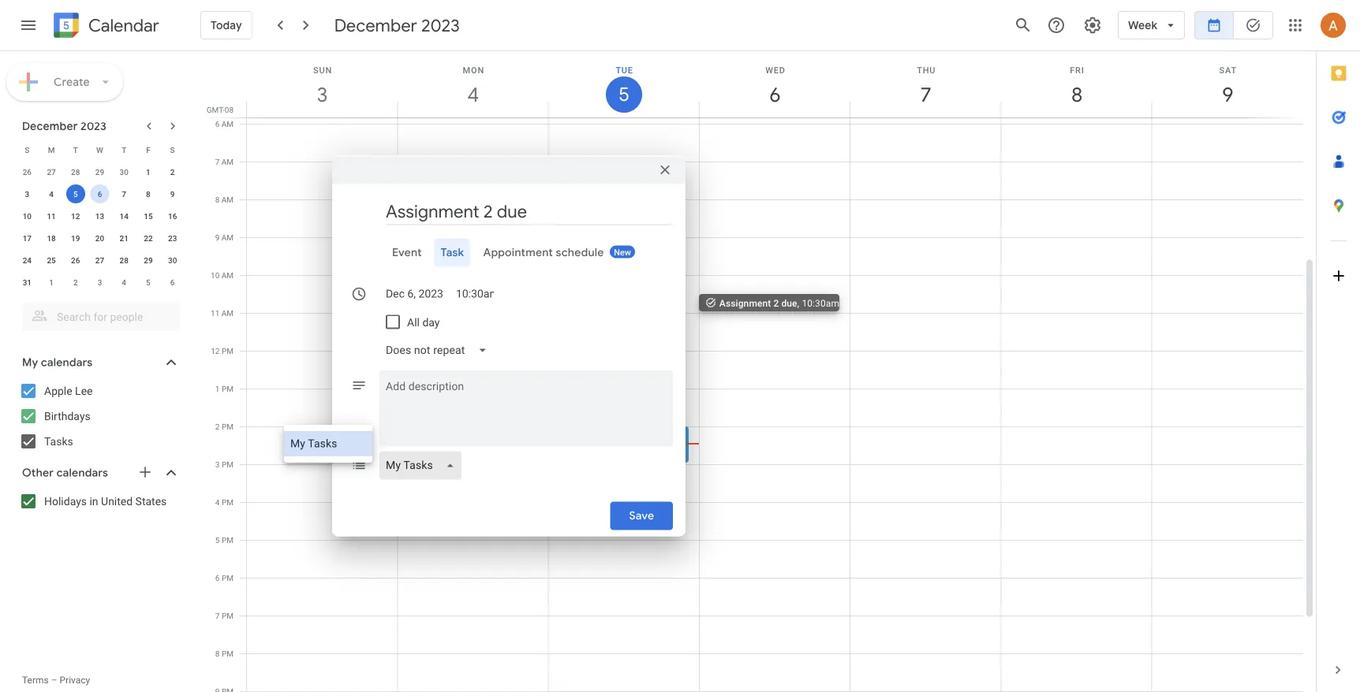 Task type: locate. For each thing, give the bounding box(es) containing it.
5 pm from the top
[[222, 498, 234, 507]]

6 up 13 element
[[98, 189, 102, 199]]

15
[[144, 211, 153, 221]]

0 horizontal spatial december
[[22, 119, 78, 133]]

29
[[95, 167, 104, 177], [144, 256, 153, 265]]

0 horizontal spatial 26
[[23, 167, 32, 177]]

28 inside november 28 element
[[71, 167, 80, 177]]

0 vertical spatial december
[[334, 14, 417, 36]]

calendar heading
[[85, 15, 159, 37]]

1 vertical spatial 27
[[95, 256, 104, 265]]

pm down 2 pm
[[222, 460, 234, 469]]

1 horizontal spatial 9
[[215, 233, 220, 242]]

pm for 8 pm
[[222, 649, 234, 659]]

calendars up in
[[57, 466, 108, 480]]

1 horizontal spatial 26
[[71, 256, 80, 265]]

7 pm from the top
[[222, 574, 234, 583]]

12 element
[[66, 207, 85, 226]]

6 pm from the top
[[222, 536, 234, 545]]

settings menu image
[[1083, 16, 1102, 35]]

row up 20 element
[[15, 205, 185, 227]]

28 up 5, today element
[[71, 167, 80, 177]]

november 29 element
[[90, 163, 109, 181]]

am for 7 am
[[221, 157, 234, 166]]

2 for january 2 'element'
[[73, 278, 78, 287]]

2 vertical spatial 1
[[215, 384, 220, 394]]

3 am from the top
[[221, 195, 234, 204]]

3 column header
[[246, 51, 398, 118]]

1
[[146, 167, 150, 177], [49, 278, 54, 287], [215, 384, 220, 394]]

gmt-
[[207, 105, 225, 114]]

fri 8
[[1070, 65, 1085, 108]]

0 vertical spatial december 2023
[[334, 14, 460, 36]]

8 pm
[[215, 649, 234, 659]]

am for 10 am
[[221, 271, 234, 280]]

pm up 8 pm
[[222, 611, 234, 621]]

11 up 18
[[47, 211, 56, 221]]

,
[[797, 298, 799, 309]]

other calendars button
[[3, 461, 196, 486]]

12
[[71, 211, 80, 221], [211, 346, 220, 356]]

2 inside 'element'
[[73, 278, 78, 287]]

1 vertical spatial 28
[[120, 256, 129, 265]]

calendars up apple lee
[[41, 356, 93, 370]]

3 down november 26 element
[[25, 189, 29, 199]]

17
[[23, 234, 32, 243]]

22
[[144, 234, 153, 243]]

1 horizontal spatial 30
[[168, 256, 177, 265]]

2
[[170, 167, 175, 177], [73, 278, 78, 287], [774, 298, 779, 309], [215, 422, 220, 432], [554, 442, 560, 453]]

terms
[[22, 675, 49, 686]]

6 down "30" element
[[170, 278, 175, 287]]

9 link
[[1210, 77, 1246, 113]]

am for 6 am
[[221, 119, 234, 129]]

0 horizontal spatial 1
[[49, 278, 54, 287]]

6 down wed
[[768, 82, 780, 108]]

5 inside "cell"
[[73, 189, 78, 199]]

1 for january 1 element
[[49, 278, 54, 287]]

4 up 11 element
[[49, 189, 54, 199]]

7
[[919, 82, 931, 108], [215, 157, 220, 166], [122, 189, 126, 199], [215, 611, 220, 621]]

0 vertical spatial calendars
[[41, 356, 93, 370]]

6 inside cell
[[98, 189, 102, 199]]

1 vertical spatial calendars
[[57, 466, 108, 480]]

my
[[22, 356, 38, 370]]

am up 8 am
[[221, 157, 234, 166]]

7 for 7
[[122, 189, 126, 199]]

s up november 26 element
[[25, 145, 29, 155]]

pm up 1 pm
[[222, 346, 234, 356]]

4 pm
[[215, 498, 234, 507]]

7 column header
[[850, 51, 1002, 118]]

10 inside grid
[[211, 271, 220, 280]]

9
[[1221, 82, 1233, 108], [170, 189, 175, 199], [215, 233, 220, 242]]

1 horizontal spatial 10
[[211, 271, 220, 280]]

27 down 20
[[95, 256, 104, 265]]

assignment
[[719, 298, 771, 309]]

0 vertical spatial 9
[[1221, 82, 1233, 108]]

0 vertical spatial 1
[[146, 167, 150, 177]]

18 element
[[42, 229, 61, 248]]

6 column header
[[699, 51, 851, 118]]

6 down gmt- on the left top of the page
[[215, 119, 220, 129]]

3
[[316, 82, 327, 108], [25, 189, 29, 199], [98, 278, 102, 287], [215, 460, 220, 469]]

30 down 23
[[168, 256, 177, 265]]

pm up 2 pm
[[222, 384, 234, 394]]

0 horizontal spatial 10
[[23, 211, 32, 221]]

0 vertical spatial 29
[[95, 167, 104, 177]]

1 vertical spatial 11
[[211, 308, 220, 318]]

0 horizontal spatial t
[[73, 145, 78, 155]]

assignment 2 due , 10:30am
[[719, 298, 839, 309]]

5
[[618, 82, 629, 107], [73, 189, 78, 199], [146, 278, 150, 287], [215, 536, 220, 545]]

1 down 25 element
[[49, 278, 54, 287]]

4 down 3 pm at the bottom
[[215, 498, 220, 507]]

29 element
[[139, 251, 158, 270]]

1 horizontal spatial s
[[170, 145, 175, 155]]

2 vertical spatial 9
[[215, 233, 220, 242]]

1 vertical spatial december 2023
[[22, 119, 107, 133]]

1 vertical spatial 26
[[71, 256, 80, 265]]

row containing 24
[[15, 249, 185, 271]]

pm down 7 pm
[[222, 649, 234, 659]]

26 left november 27 element at the top left
[[23, 167, 32, 177]]

calendar
[[88, 15, 159, 37]]

– inside button
[[562, 442, 568, 453]]

– right terms link in the bottom left of the page
[[51, 675, 57, 686]]

row down 20 element
[[15, 249, 185, 271]]

4 row from the top
[[15, 205, 185, 227]]

0 horizontal spatial –
[[51, 675, 57, 686]]

28
[[71, 167, 80, 177], [120, 256, 129, 265]]

10 up 17
[[23, 211, 32, 221]]

1 pm
[[215, 384, 234, 394]]

4 am from the top
[[221, 233, 234, 242]]

1 down f
[[146, 167, 150, 177]]

10 up 11 am
[[211, 271, 220, 280]]

pm down 3 pm at the bottom
[[222, 498, 234, 507]]

28 inside 28 element
[[120, 256, 129, 265]]

10 element
[[18, 207, 37, 226]]

11 element
[[42, 207, 61, 226]]

3 row from the top
[[15, 183, 185, 205]]

10 inside row
[[23, 211, 32, 221]]

11 inside grid
[[211, 308, 220, 318]]

1 horizontal spatial –
[[562, 442, 568, 453]]

1 vertical spatial 2023
[[81, 119, 107, 133]]

grid
[[202, 51, 1316, 693]]

5 cell
[[63, 183, 88, 205]]

row up 13 element
[[15, 183, 185, 205]]

9 for 9
[[170, 189, 175, 199]]

12 up 19
[[71, 211, 80, 221]]

date_range button
[[1194, 6, 1234, 44]]

21
[[120, 234, 129, 243]]

2023 up w
[[81, 119, 107, 133]]

0 vertical spatial –
[[562, 442, 568, 453]]

7 up 8 pm
[[215, 611, 220, 621]]

appointment
[[483, 246, 553, 260]]

2 horizontal spatial 1
[[215, 384, 220, 394]]

am down 8 am
[[221, 233, 234, 242]]

1 vertical spatial 12
[[211, 346, 220, 356]]

8 down 7 pm
[[215, 649, 220, 659]]

8 for 8 pm
[[215, 649, 220, 659]]

5 pm
[[215, 536, 234, 545]]

mon
[[463, 65, 484, 75]]

0 horizontal spatial 27
[[47, 167, 56, 177]]

am down 9 am
[[221, 271, 234, 280]]

11 for 11
[[47, 211, 56, 221]]

0 horizontal spatial 29
[[95, 167, 104, 177]]

1 vertical spatial 1
[[49, 278, 54, 287]]

2 down 26 element
[[73, 278, 78, 287]]

12 pm
[[211, 346, 234, 356]]

row down 13 element
[[15, 227, 185, 249]]

28 for 28 element
[[120, 256, 129, 265]]

1 vertical spatial –
[[51, 675, 57, 686]]

0 vertical spatial 10
[[23, 211, 32, 221]]

row group
[[15, 161, 185, 293]]

3 down sun
[[316, 82, 327, 108]]

29 down w
[[95, 167, 104, 177]]

1 horizontal spatial 29
[[144, 256, 153, 265]]

2 for 2 pm
[[215, 422, 220, 432]]

pm down 5 pm in the bottom of the page
[[222, 574, 234, 583]]

7 down november 30 element
[[122, 189, 126, 199]]

new element
[[610, 246, 635, 258]]

row down 27 element
[[15, 271, 185, 293]]

1 vertical spatial 10
[[211, 271, 220, 280]]

11
[[47, 211, 56, 221], [211, 308, 220, 318]]

7 up 8 am
[[215, 157, 220, 166]]

0 horizontal spatial 12
[[71, 211, 80, 221]]

today button
[[200, 6, 252, 44]]

2 am from the top
[[221, 157, 234, 166]]

6 for january 6 element
[[170, 278, 175, 287]]

2 inside button
[[554, 442, 560, 453]]

19 element
[[66, 229, 85, 248]]

t up november 28 element
[[73, 145, 78, 155]]

0 horizontal spatial s
[[25, 145, 29, 155]]

1 t from the left
[[73, 145, 78, 155]]

other calendars
[[22, 466, 108, 480]]

9 pm from the top
[[222, 649, 234, 659]]

12 for 12
[[71, 211, 80, 221]]

16
[[168, 211, 177, 221]]

create button
[[6, 63, 123, 101]]

row up november 29 element
[[15, 139, 185, 161]]

0 vertical spatial 27
[[47, 167, 56, 177]]

tab list containing event
[[345, 239, 673, 267]]

w
[[96, 145, 103, 155]]

5 for january 5 element
[[146, 278, 150, 287]]

0 vertical spatial 12
[[71, 211, 80, 221]]

19
[[71, 234, 80, 243]]

6 down 5 pm in the bottom of the page
[[215, 574, 220, 583]]

12 down 11 am
[[211, 346, 220, 356]]

9 column header
[[1152, 51, 1303, 118]]

row down w
[[15, 161, 185, 183]]

8 down fri
[[1070, 82, 1082, 108]]

1 row from the top
[[15, 139, 185, 161]]

0 horizontal spatial 11
[[47, 211, 56, 221]]

4 down mon
[[467, 82, 478, 108]]

2 down 1 pm
[[215, 422, 220, 432]]

5 am from the top
[[221, 271, 234, 280]]

1 horizontal spatial 2023
[[421, 14, 460, 36]]

2 – 3pm
[[554, 442, 590, 453]]

3 inside sun 3
[[316, 82, 327, 108]]

1 horizontal spatial t
[[122, 145, 126, 155]]

24
[[23, 256, 32, 265]]

0 horizontal spatial 28
[[71, 167, 80, 177]]

14 element
[[115, 207, 133, 226]]

9 up 10 am
[[215, 233, 220, 242]]

6 link
[[757, 77, 793, 113]]

0 horizontal spatial 9
[[170, 189, 175, 199]]

5 down 29 element
[[146, 278, 150, 287]]

1 horizontal spatial 1
[[146, 167, 150, 177]]

january 5 element
[[139, 273, 158, 292]]

1 vertical spatial 30
[[168, 256, 177, 265]]

7 for 7 am
[[215, 157, 220, 166]]

7 inside thu 7
[[919, 82, 931, 108]]

pm up 6 pm
[[222, 536, 234, 545]]

am down 08
[[221, 119, 234, 129]]

26 down 19
[[71, 256, 80, 265]]

2 left due
[[774, 298, 779, 309]]

10 for 10 am
[[211, 271, 220, 280]]

21 element
[[115, 229, 133, 248]]

1 pm from the top
[[222, 346, 234, 356]]

None field
[[379, 336, 500, 365], [379, 452, 468, 480], [379, 336, 500, 365], [379, 452, 468, 480]]

1 horizontal spatial 12
[[211, 346, 220, 356]]

8 up 9 am
[[215, 195, 220, 204]]

pm
[[222, 346, 234, 356], [222, 384, 234, 394], [222, 422, 234, 432], [222, 460, 234, 469], [222, 498, 234, 507], [222, 536, 234, 545], [222, 574, 234, 583], [222, 611, 234, 621], [222, 649, 234, 659]]

18
[[47, 234, 56, 243]]

2 up 16 element
[[170, 167, 175, 177]]

27 for november 27 element at the top left
[[47, 167, 56, 177]]

tab list
[[1317, 51, 1360, 649], [345, 239, 673, 267]]

28 for november 28 element
[[71, 167, 80, 177]]

Search for people text field
[[32, 303, 170, 331]]

1 horizontal spatial 27
[[95, 256, 104, 265]]

9 up 16 element
[[170, 189, 175, 199]]

5 up 12 'element'
[[73, 189, 78, 199]]

week button
[[1118, 6, 1185, 44]]

11 down 10 am
[[211, 308, 220, 318]]

december 2023 grid
[[15, 139, 185, 293]]

january 3 element
[[90, 273, 109, 292]]

1 am from the top
[[221, 119, 234, 129]]

5 up 6 pm
[[215, 536, 220, 545]]

5 link
[[606, 77, 642, 113]]

9 down sat
[[1221, 82, 1233, 108]]

None search field
[[0, 297, 196, 331]]

november 27 element
[[42, 163, 61, 181]]

11 inside row
[[47, 211, 56, 221]]

2 left 3pm
[[554, 442, 560, 453]]

26 inside november 26 element
[[23, 167, 32, 177]]

0 vertical spatial 26
[[23, 167, 32, 177]]

s
[[25, 145, 29, 155], [170, 145, 175, 155]]

26
[[23, 167, 32, 177], [71, 256, 80, 265]]

1 horizontal spatial december
[[334, 14, 417, 36]]

date_range
[[1206, 17, 1222, 33]]

– left 3pm
[[562, 442, 568, 453]]

add other calendars image
[[137, 465, 153, 480]]

8 up 15 element
[[146, 189, 150, 199]]

30 right november 29 element
[[120, 167, 129, 177]]

27 down m
[[47, 167, 56, 177]]

8 inside row group
[[146, 189, 150, 199]]

7 row from the top
[[15, 271, 185, 293]]

am for 11 am
[[221, 308, 234, 318]]

5 row from the top
[[15, 227, 185, 249]]

pm for 7 pm
[[222, 611, 234, 621]]

30 for "30" element
[[168, 256, 177, 265]]

9 inside row group
[[170, 189, 175, 199]]

5 down the tue
[[618, 82, 629, 107]]

0 vertical spatial 30
[[120, 167, 129, 177]]

29 for 29 element
[[144, 256, 153, 265]]

4 pm from the top
[[222, 460, 234, 469]]

row
[[15, 139, 185, 161], [15, 161, 185, 183], [15, 183, 185, 205], [15, 205, 185, 227], [15, 227, 185, 249], [15, 249, 185, 271], [15, 271, 185, 293]]

8 column header
[[1001, 51, 1152, 118]]

pm for 1 pm
[[222, 384, 234, 394]]

grid containing 3
[[202, 51, 1316, 693]]

3 pm
[[215, 460, 234, 469]]

–
[[562, 442, 568, 453], [51, 675, 57, 686]]

28 down 21
[[120, 256, 129, 265]]

26 inside 26 element
[[71, 256, 80, 265]]

2 horizontal spatial 9
[[1221, 82, 1233, 108]]

1 horizontal spatial 28
[[120, 256, 129, 265]]

8 pm from the top
[[222, 611, 234, 621]]

november 28 element
[[66, 163, 85, 181]]

24 element
[[18, 251, 37, 270]]

7 inside row
[[122, 189, 126, 199]]

2023 up the 4 column header
[[421, 14, 460, 36]]

0 vertical spatial 28
[[71, 167, 80, 177]]

1 down 12 pm
[[215, 384, 220, 394]]

thu 7
[[917, 65, 936, 108]]

6 for 6 pm
[[215, 574, 220, 583]]

task list list box
[[284, 425, 372, 463]]

6 am from the top
[[221, 308, 234, 318]]

calendars
[[41, 356, 93, 370], [57, 466, 108, 480]]

tue
[[616, 65, 633, 75]]

26 for 26 element
[[71, 256, 80, 265]]

6 for 6 am
[[215, 119, 220, 129]]

1 horizontal spatial 11
[[211, 308, 220, 318]]

30 inside november 30 element
[[120, 167, 129, 177]]

12 inside 'element'
[[71, 211, 80, 221]]

am
[[221, 119, 234, 129], [221, 157, 234, 166], [221, 195, 234, 204], [221, 233, 234, 242], [221, 271, 234, 280], [221, 308, 234, 318]]

30 inside "30" element
[[168, 256, 177, 265]]

december
[[334, 14, 417, 36], [22, 119, 78, 133]]

s right f
[[170, 145, 175, 155]]

4
[[467, 82, 478, 108], [49, 189, 54, 199], [122, 278, 126, 287], [215, 498, 220, 507]]

t up november 30 element
[[122, 145, 126, 155]]

0 horizontal spatial 30
[[120, 167, 129, 177]]

row containing 3
[[15, 183, 185, 205]]

f
[[146, 145, 150, 155]]

tasks
[[44, 435, 73, 448]]

29 for november 29 element
[[95, 167, 104, 177]]

8
[[1070, 82, 1082, 108], [146, 189, 150, 199], [215, 195, 220, 204], [215, 649, 220, 659]]

today
[[211, 18, 242, 32]]

7 down thu
[[919, 82, 931, 108]]

6 cell
[[88, 183, 112, 205]]

17 element
[[18, 229, 37, 248]]

29 down '22'
[[144, 256, 153, 265]]

am up 12 pm
[[221, 308, 234, 318]]

pm for 3 pm
[[222, 460, 234, 469]]

6 row from the top
[[15, 249, 185, 271]]

0 horizontal spatial 2023
[[81, 119, 107, 133]]

am up 9 am
[[221, 195, 234, 204]]

pm down 1 pm
[[222, 422, 234, 432]]

t
[[73, 145, 78, 155], [122, 145, 126, 155]]

5 column header
[[548, 51, 700, 118]]

other
[[22, 466, 54, 480]]

3 pm from the top
[[222, 422, 234, 432]]

– for terms
[[51, 675, 57, 686]]

2 s from the left
[[170, 145, 175, 155]]

11 for 11 am
[[211, 308, 220, 318]]

1 vertical spatial 29
[[144, 256, 153, 265]]

2 pm from the top
[[222, 384, 234, 394]]

2 row from the top
[[15, 161, 185, 183]]

4 column header
[[397, 51, 549, 118]]

1 vertical spatial 9
[[170, 189, 175, 199]]

main drawer image
[[19, 16, 38, 35]]

0 horizontal spatial tab list
[[345, 239, 673, 267]]

0 vertical spatial 11
[[47, 211, 56, 221]]



Task type: describe. For each thing, give the bounding box(es) containing it.
2 – 3pm button
[[548, 427, 689, 463]]

20 element
[[90, 229, 109, 248]]

8 link
[[1059, 77, 1095, 113]]

january 6 element
[[163, 273, 182, 292]]

26 element
[[66, 251, 85, 270]]

8 am
[[215, 195, 234, 204]]

appointment schedule
[[483, 246, 604, 260]]

4 inside mon 4
[[467, 82, 478, 108]]

26 for november 26 element
[[23, 167, 32, 177]]

january 2 element
[[66, 273, 85, 292]]

08
[[225, 105, 234, 114]]

25 element
[[42, 251, 61, 270]]

7 am
[[215, 157, 234, 166]]

– for 2
[[562, 442, 568, 453]]

due
[[781, 298, 797, 309]]

wed 6
[[765, 65, 786, 108]]

8 inside fri 8
[[1070, 82, 1082, 108]]

calendars for other calendars
[[57, 466, 108, 480]]

11 am
[[211, 308, 234, 318]]

4 down 28 element
[[122, 278, 126, 287]]

22 element
[[139, 229, 158, 248]]

my tasks option
[[284, 432, 372, 457]]

create
[[54, 75, 90, 89]]

27 for 27 element
[[95, 256, 104, 265]]

task button
[[435, 239, 471, 267]]

1 s from the left
[[25, 145, 29, 155]]

31 element
[[18, 273, 37, 292]]

in
[[90, 495, 98, 508]]

my calendars button
[[3, 350, 196, 376]]

my calendars list
[[3, 379, 196, 454]]

23
[[168, 234, 177, 243]]

all
[[407, 316, 420, 329]]

6 pm
[[215, 574, 234, 583]]

5 for 5, today element
[[73, 189, 78, 199]]

10 for 10
[[23, 211, 32, 221]]

pm for 2 pm
[[222, 422, 234, 432]]

7 link
[[908, 77, 944, 113]]

holidays
[[44, 495, 87, 508]]

8 for 8 am
[[215, 195, 220, 204]]

lee
[[75, 385, 93, 398]]

wed
[[765, 65, 786, 75]]

7 for 7 pm
[[215, 611, 220, 621]]

sat 9
[[1219, 65, 1237, 108]]

row containing 17
[[15, 227, 185, 249]]

january 4 element
[[115, 273, 133, 292]]

23 element
[[163, 229, 182, 248]]

am for 9 am
[[221, 233, 234, 242]]

pm for 5 pm
[[222, 536, 234, 545]]

tue 5
[[616, 65, 633, 107]]

9 for 9 am
[[215, 233, 220, 242]]

november 30 element
[[115, 163, 133, 181]]

new
[[614, 248, 631, 258]]

m
[[48, 145, 55, 155]]

5 for 5 pm
[[215, 536, 220, 545]]

calendar element
[[50, 9, 159, 44]]

fri
[[1070, 65, 1085, 75]]

sun
[[313, 65, 332, 75]]

7 pm
[[215, 611, 234, 621]]

2 for 2 – 3pm
[[554, 442, 560, 453]]

pm for 6 pm
[[222, 574, 234, 583]]

31
[[23, 278, 32, 287]]

3 down 2 pm
[[215, 460, 220, 469]]

terms link
[[22, 675, 49, 686]]

row group containing 26
[[15, 161, 185, 293]]

1 horizontal spatial december 2023
[[334, 14, 460, 36]]

10 am
[[211, 271, 234, 280]]

12 for 12 pm
[[211, 346, 220, 356]]

2 pm
[[215, 422, 234, 432]]

gmt-08
[[207, 105, 234, 114]]

16 element
[[163, 207, 182, 226]]

apple
[[44, 385, 72, 398]]

2 t from the left
[[122, 145, 126, 155]]

10:30am
[[802, 298, 839, 309]]

15 element
[[139, 207, 158, 226]]

Start date text field
[[386, 280, 443, 308]]

event button
[[386, 239, 428, 267]]

states
[[135, 495, 167, 508]]

privacy link
[[60, 675, 90, 686]]

week
[[1128, 18, 1157, 32]]

all day
[[407, 316, 440, 329]]

row containing 26
[[15, 161, 185, 183]]

3 link
[[304, 77, 341, 113]]

mon 4
[[463, 65, 484, 108]]

row containing s
[[15, 139, 185, 161]]

row containing 10
[[15, 205, 185, 227]]

sat
[[1219, 65, 1237, 75]]

task_alt
[[1245, 17, 1261, 33]]

event
[[392, 246, 422, 260]]

3 down 27 element
[[98, 278, 102, 287]]

5 inside tue 5
[[618, 82, 629, 107]]

1 horizontal spatial tab list
[[1317, 51, 1360, 649]]

task
[[441, 246, 464, 260]]

Add title text field
[[386, 200, 673, 224]]

row containing 31
[[15, 271, 185, 293]]

task_alt button
[[1234, 6, 1273, 44]]

united
[[101, 495, 133, 508]]

30 element
[[163, 251, 182, 270]]

8 for 8
[[146, 189, 150, 199]]

0 vertical spatial 2023
[[421, 14, 460, 36]]

january 1 element
[[42, 273, 61, 292]]

28 element
[[115, 251, 133, 270]]

1 for 1 pm
[[215, 384, 220, 394]]

Add description text field
[[379, 378, 673, 434]]

holidays in united states
[[44, 495, 167, 508]]

27 element
[[90, 251, 109, 270]]

schedule
[[556, 246, 604, 260]]

thu
[[917, 65, 936, 75]]

6 inside wed 6
[[768, 82, 780, 108]]

9 inside 'sat 9'
[[1221, 82, 1233, 108]]

pm for 4 pm
[[222, 498, 234, 507]]

november 26 element
[[18, 163, 37, 181]]

apple lee
[[44, 385, 93, 398]]

5, today element
[[66, 185, 85, 204]]

my calendars
[[22, 356, 93, 370]]

13
[[95, 211, 104, 221]]

privacy
[[60, 675, 90, 686]]

day
[[422, 316, 440, 329]]

13 element
[[90, 207, 109, 226]]

14
[[120, 211, 129, 221]]

20
[[95, 234, 104, 243]]

calendars for my calendars
[[41, 356, 93, 370]]

3pm
[[571, 442, 590, 453]]

4 link
[[455, 77, 491, 113]]

25
[[47, 256, 56, 265]]

pm for 12 pm
[[222, 346, 234, 356]]

0 horizontal spatial december 2023
[[22, 119, 107, 133]]

9 am
[[215, 233, 234, 242]]

6 am
[[215, 119, 234, 129]]

30 for november 30 element
[[120, 167, 129, 177]]

Start time text field
[[456, 280, 494, 308]]

terms – privacy
[[22, 675, 90, 686]]

1 vertical spatial december
[[22, 119, 78, 133]]

sun 3
[[313, 65, 332, 108]]

birthdays
[[44, 410, 91, 423]]

am for 8 am
[[221, 195, 234, 204]]



Task type: vqa. For each thing, say whether or not it's contained in the screenshot.


